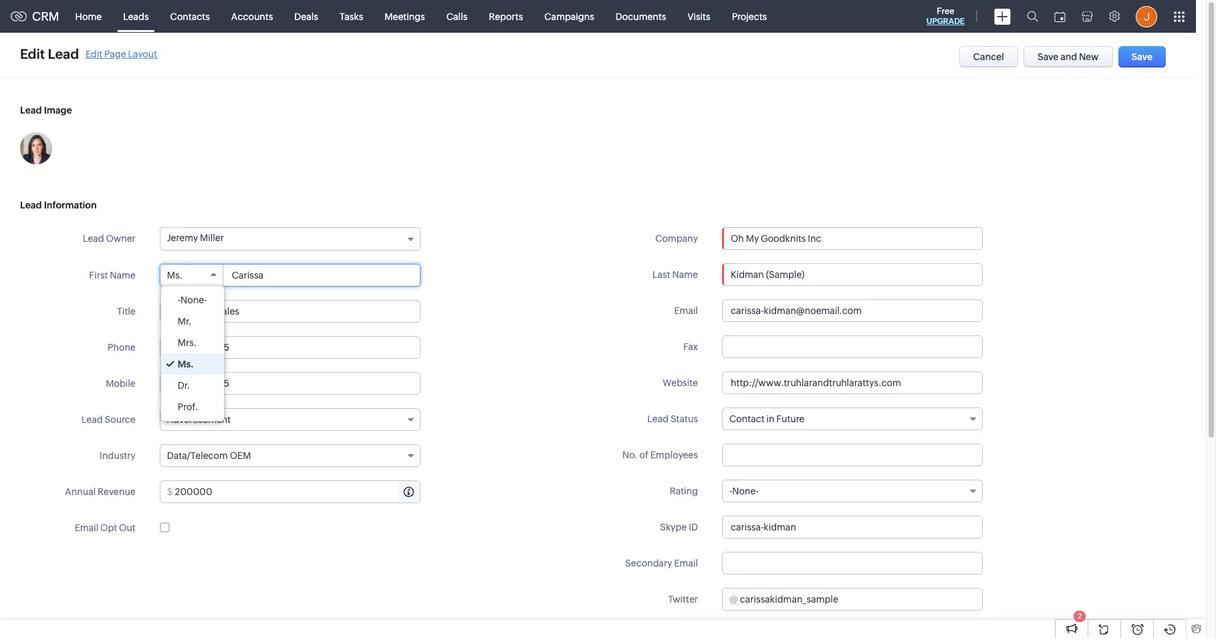 Task type: locate. For each thing, give the bounding box(es) containing it.
information
[[44, 200, 97, 211]]

jeremy
[[167, 233, 198, 243]]

- right rating
[[730, 486, 733, 497]]

0 horizontal spatial name
[[110, 270, 136, 281]]

reports link
[[478, 0, 534, 32]]

email left opt
[[75, 523, 99, 534]]

none- up mr. option
[[181, 295, 207, 306]]

-None- field
[[722, 480, 983, 503]]

free
[[937, 6, 955, 16]]

leads
[[123, 11, 149, 22]]

title
[[117, 306, 136, 317]]

visits
[[688, 11, 711, 22]]

2
[[1078, 613, 1082, 621]]

page
[[104, 48, 126, 59]]

none- right rating
[[733, 486, 759, 497]]

future
[[777, 414, 805, 425]]

lead left image
[[20, 105, 42, 116]]

oem
[[230, 451, 251, 461]]

lead left owner
[[83, 233, 104, 244]]

ms. down mrs.
[[178, 359, 194, 370]]

email
[[674, 306, 698, 316], [75, 523, 99, 534], [674, 558, 698, 569]]

1 horizontal spatial name
[[672, 270, 698, 280]]

meetings
[[385, 11, 425, 22]]

deals
[[294, 11, 318, 22]]

secondary
[[625, 558, 673, 569]]

$
[[167, 487, 173, 498]]

email up fax
[[674, 306, 698, 316]]

secondary email
[[625, 558, 698, 569]]

accounts link
[[221, 0, 284, 32]]

mrs.
[[178, 338, 197, 348]]

edit inside edit lead edit page layout
[[86, 48, 102, 59]]

1 vertical spatial -none-
[[730, 486, 759, 497]]

-none- inside field
[[730, 486, 759, 497]]

contacts
[[170, 11, 210, 22]]

1 horizontal spatial -none-
[[730, 486, 759, 497]]

name right first in the left top of the page
[[110, 270, 136, 281]]

0 horizontal spatial -
[[178, 295, 181, 306]]

Ms. field
[[160, 265, 223, 286]]

upgrade
[[927, 17, 965, 26]]

annual revenue
[[65, 487, 136, 498]]

lead
[[48, 46, 79, 62], [20, 105, 42, 116], [20, 200, 42, 211], [83, 233, 104, 244], [648, 414, 669, 425], [81, 415, 103, 425]]

1 horizontal spatial -
[[730, 486, 733, 497]]

-none- right rating
[[730, 486, 759, 497]]

of
[[640, 450, 649, 461]]

- up mr.
[[178, 295, 181, 306]]

crm link
[[11, 9, 59, 23]]

documents link
[[605, 0, 677, 32]]

list box containing -none-
[[161, 286, 224, 421]]

calls
[[447, 11, 468, 22]]

industry
[[100, 451, 136, 461]]

calendar image
[[1055, 11, 1066, 22]]

no.
[[623, 450, 638, 461]]

ms.
[[167, 270, 183, 281], [178, 359, 194, 370]]

edit left page
[[86, 48, 102, 59]]

skype
[[660, 522, 687, 533]]

0 vertical spatial ms.
[[167, 270, 183, 281]]

revenue
[[98, 487, 136, 498]]

0 horizontal spatial none-
[[181, 295, 207, 306]]

campaigns link
[[534, 0, 605, 32]]

list box
[[161, 286, 224, 421]]

0 vertical spatial email
[[674, 306, 698, 316]]

first name
[[89, 270, 136, 281]]

prof. option
[[161, 397, 224, 418]]

0 horizontal spatial -none-
[[178, 295, 207, 306]]

edit down crm link
[[20, 46, 45, 62]]

None text field
[[723, 228, 982, 249], [722, 300, 983, 322], [722, 336, 983, 358], [722, 552, 983, 575], [740, 589, 982, 611], [723, 228, 982, 249], [722, 300, 983, 322], [722, 336, 983, 358], [722, 552, 983, 575], [740, 589, 982, 611]]

dr.
[[178, 381, 190, 391]]

Data/Telecom OEM field
[[160, 445, 421, 467]]

0 vertical spatial -none-
[[178, 295, 207, 306]]

jeremy miller
[[167, 233, 224, 243]]

1 vertical spatial none-
[[733, 486, 759, 497]]

1 horizontal spatial save
[[1132, 51, 1153, 62]]

prof.
[[178, 402, 198, 413]]

website
[[663, 378, 698, 389]]

leads link
[[112, 0, 160, 32]]

1 save from the left
[[1038, 51, 1059, 62]]

create menu image
[[995, 8, 1011, 24]]

free upgrade
[[927, 6, 965, 26]]

name right last
[[672, 270, 698, 280]]

mobile
[[106, 379, 136, 389]]

data/telecom oem
[[167, 451, 251, 461]]

none-
[[181, 295, 207, 306], [733, 486, 759, 497]]

cancel
[[974, 51, 1005, 62]]

tasks
[[340, 11, 363, 22]]

edit
[[20, 46, 45, 62], [86, 48, 102, 59]]

lead for lead source
[[81, 415, 103, 425]]

2 vertical spatial email
[[674, 558, 698, 569]]

name for first name
[[110, 270, 136, 281]]

annual
[[65, 487, 96, 498]]

none- inside field
[[733, 486, 759, 497]]

save
[[1038, 51, 1059, 62], [1132, 51, 1153, 62]]

-none- option
[[161, 290, 224, 311]]

save down profile image
[[1132, 51, 1153, 62]]

-none-
[[178, 295, 207, 306], [730, 486, 759, 497]]

- inside option
[[178, 295, 181, 306]]

projects
[[732, 11, 767, 22]]

1 horizontal spatial none-
[[733, 486, 759, 497]]

ms. up -none- option
[[167, 270, 183, 281]]

first
[[89, 270, 108, 281]]

1 vertical spatial -
[[730, 486, 733, 497]]

0 vertical spatial none-
[[181, 295, 207, 306]]

0 vertical spatial -
[[178, 295, 181, 306]]

2 save from the left
[[1132, 51, 1153, 62]]

1 vertical spatial email
[[75, 523, 99, 534]]

out
[[119, 523, 136, 534]]

email for email
[[674, 306, 698, 316]]

lead status
[[648, 414, 698, 425]]

None text field
[[722, 264, 983, 286], [224, 265, 420, 286], [160, 300, 421, 323], [160, 336, 421, 359], [722, 372, 983, 395], [160, 373, 421, 395], [722, 444, 983, 467], [175, 482, 420, 503], [722, 516, 983, 539], [722, 264, 983, 286], [224, 265, 420, 286], [160, 300, 421, 323], [160, 336, 421, 359], [722, 372, 983, 395], [160, 373, 421, 395], [722, 444, 983, 467], [175, 482, 420, 503], [722, 516, 983, 539]]

-
[[178, 295, 181, 306], [730, 486, 733, 497]]

miller
[[200, 233, 224, 243]]

lead left information
[[20, 200, 42, 211]]

1 vertical spatial ms.
[[178, 359, 194, 370]]

contacts link
[[160, 0, 221, 32]]

documents
[[616, 11, 666, 22]]

email for email opt out
[[75, 523, 99, 534]]

0 horizontal spatial save
[[1038, 51, 1059, 62]]

email up twitter
[[674, 558, 698, 569]]

source
[[105, 415, 136, 425]]

1 horizontal spatial edit
[[86, 48, 102, 59]]

twitter
[[668, 595, 698, 605]]

name
[[672, 270, 698, 280], [110, 270, 136, 281]]

lead for lead owner
[[83, 233, 104, 244]]

lead left source
[[81, 415, 103, 425]]

image image
[[20, 132, 52, 165]]

lead for lead information
[[20, 200, 42, 211]]

edit page layout link
[[86, 48, 157, 59]]

-none- up mr. option
[[178, 295, 207, 306]]

0 horizontal spatial edit
[[20, 46, 45, 62]]

lead information
[[20, 200, 97, 211]]

-none- inside option
[[178, 295, 207, 306]]

lead left status
[[648, 414, 669, 425]]

save left and
[[1038, 51, 1059, 62]]

phone
[[108, 342, 136, 353]]

None field
[[723, 228, 982, 249]]



Task type: vqa. For each thing, say whether or not it's contained in the screenshot.
reports link
yes



Task type: describe. For each thing, give the bounding box(es) containing it.
contact in future
[[730, 414, 805, 425]]

dr. option
[[161, 375, 224, 397]]

skype id
[[660, 522, 698, 533]]

deals link
[[284, 0, 329, 32]]

ms. inside ms. option
[[178, 359, 194, 370]]

reports
[[489, 11, 523, 22]]

status
[[671, 414, 698, 425]]

profile element
[[1128, 0, 1166, 32]]

save for save and new
[[1038, 51, 1059, 62]]

tasks link
[[329, 0, 374, 32]]

visits link
[[677, 0, 721, 32]]

company
[[656, 233, 698, 244]]

cancel button
[[960, 46, 1019, 68]]

data/telecom
[[167, 451, 228, 461]]

home
[[75, 11, 102, 22]]

lead source
[[81, 415, 136, 425]]

mr.
[[178, 316, 192, 327]]

mrs. option
[[161, 332, 224, 354]]

no. of employees
[[623, 450, 698, 461]]

@
[[730, 595, 738, 605]]

in
[[767, 414, 775, 425]]

fax
[[684, 342, 698, 352]]

contact
[[730, 414, 765, 425]]

lead down the crm
[[48, 46, 79, 62]]

save button
[[1119, 46, 1166, 68]]

Advertisement field
[[160, 409, 421, 431]]

advertisement
[[167, 415, 231, 425]]

save and new button
[[1024, 46, 1113, 68]]

rating
[[670, 486, 698, 497]]

name for last name
[[672, 270, 698, 280]]

lead for lead status
[[648, 414, 669, 425]]

projects link
[[721, 0, 778, 32]]

- inside field
[[730, 486, 733, 497]]

profile image
[[1136, 6, 1158, 27]]

edit lead edit page layout
[[20, 46, 157, 62]]

lead image
[[20, 105, 72, 116]]

ms. option
[[161, 354, 224, 375]]

layout
[[128, 48, 157, 59]]

new
[[1079, 51, 1099, 62]]

campaigns
[[545, 11, 594, 22]]

save and new
[[1038, 51, 1099, 62]]

none- inside option
[[181, 295, 207, 306]]

search image
[[1027, 11, 1039, 22]]

accounts
[[231, 11, 273, 22]]

employees
[[651, 450, 698, 461]]

and
[[1061, 51, 1078, 62]]

lead for lead image
[[20, 105, 42, 116]]

search element
[[1019, 0, 1047, 33]]

Contact in Future field
[[722, 408, 983, 431]]

save for save
[[1132, 51, 1153, 62]]

ms. inside ms. field
[[167, 270, 183, 281]]

crm
[[32, 9, 59, 23]]

calls link
[[436, 0, 478, 32]]

meetings link
[[374, 0, 436, 32]]

id
[[689, 522, 698, 533]]

lead owner
[[83, 233, 136, 244]]

last
[[653, 270, 671, 280]]

last name
[[653, 270, 698, 280]]

image
[[44, 105, 72, 116]]

home link
[[65, 0, 112, 32]]

mr. option
[[161, 311, 224, 332]]

opt
[[100, 523, 117, 534]]

owner
[[106, 233, 136, 244]]

email opt out
[[75, 523, 136, 534]]

create menu element
[[986, 0, 1019, 32]]



